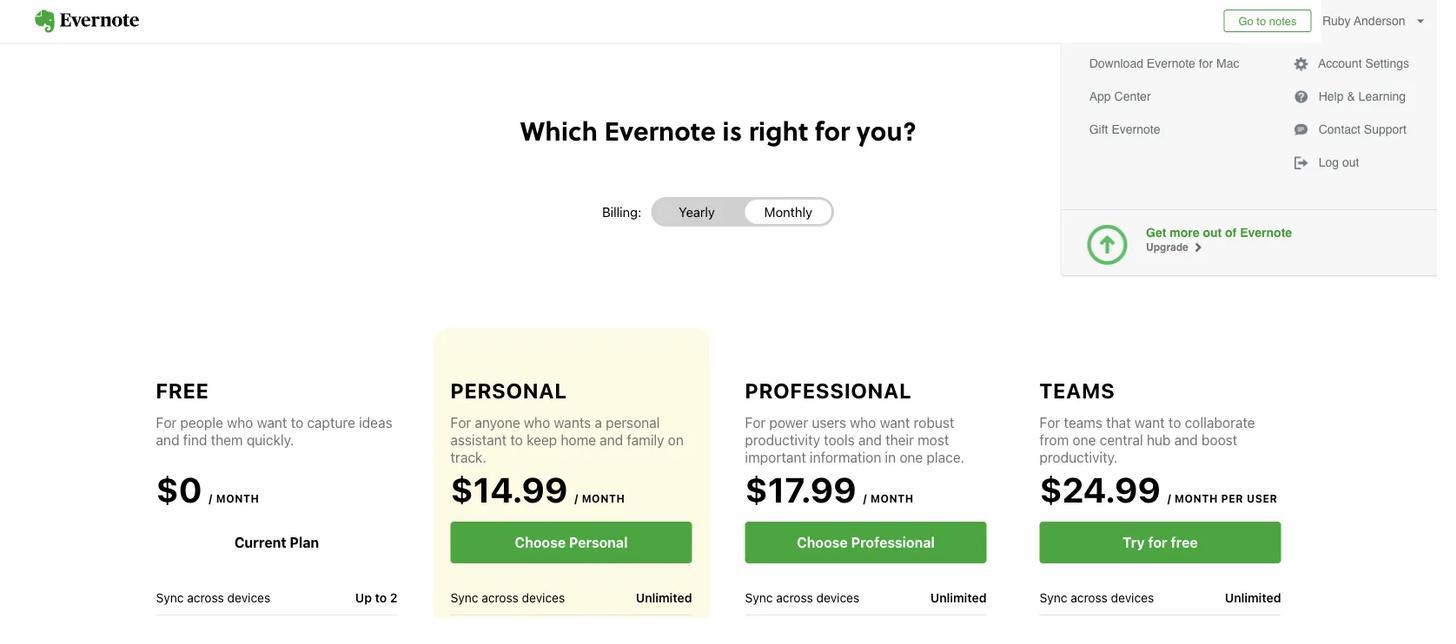 Task type: locate. For each thing, give the bounding box(es) containing it.
who up keep
[[524, 415, 550, 432]]

0 vertical spatial out
[[1343, 156, 1360, 170]]

month for $0
[[216, 493, 259, 505]]

/ inside $14.99 / month
[[575, 493, 579, 505]]

download evernote for mac
[[1090, 57, 1240, 70]]

2 horizontal spatial for
[[1199, 57, 1214, 70]]

ideas
[[359, 415, 393, 432]]

/ right "$0"
[[209, 493, 213, 505]]

1 for from the left
[[156, 415, 177, 432]]

1 and from the left
[[156, 432, 180, 449]]

who up tools
[[850, 415, 877, 432]]

is
[[723, 112, 742, 149]]

for left the people
[[156, 415, 177, 432]]

and left find
[[156, 432, 180, 449]]

for for free
[[156, 415, 177, 432]]

current
[[235, 535, 287, 552]]

1 unlimited from the left
[[636, 591, 692, 606]]

1 choose from the left
[[515, 535, 566, 552]]

contact support
[[1316, 123, 1407, 136]]

place.
[[927, 450, 965, 466]]

evernote up app center link
[[1147, 57, 1196, 70]]

want up hub in the bottom right of the page
[[1135, 415, 1165, 432]]

help & learning
[[1316, 90, 1407, 103]]

/ up try for free 'button' at right
[[1168, 493, 1172, 505]]

gift evernote
[[1090, 123, 1161, 136]]

2 horizontal spatial want
[[1135, 415, 1165, 432]]

devices down try
[[1111, 591, 1155, 605]]

0 horizontal spatial unlimited
[[636, 591, 692, 606]]

4 devices from the left
[[1111, 591, 1155, 605]]

/ up the 'choose professional'
[[864, 493, 868, 505]]

who inside the for people who want to capture ideas and find them quickly.
[[227, 415, 253, 432]]

sync
[[156, 591, 184, 605], [451, 591, 478, 605], [745, 591, 773, 605], [1040, 591, 1068, 605]]

want up quickly.
[[257, 415, 287, 432]]

0 horizontal spatial who
[[227, 415, 253, 432]]

for anyone who wants a personal assistant to keep home and family on track.
[[451, 415, 684, 466]]

find
[[183, 432, 207, 449]]

out right the log
[[1343, 156, 1360, 170]]

to
[[1257, 14, 1267, 27], [291, 415, 304, 432], [1169, 415, 1182, 432], [511, 432, 523, 449], [375, 591, 387, 606]]

for up assistant
[[451, 415, 471, 432]]

2 sync from the left
[[451, 591, 478, 605]]

for
[[1199, 57, 1214, 70], [815, 112, 850, 149], [1149, 535, 1168, 552]]

from
[[1040, 432, 1069, 449]]

evernote for which
[[605, 112, 716, 149]]

month inside $24.99 / month per user
[[1175, 493, 1219, 505]]

sync across devices
[[156, 591, 271, 605], [451, 591, 565, 605], [745, 591, 860, 605], [1040, 591, 1155, 605]]

one down the 'teams'
[[1073, 432, 1097, 449]]

month
[[216, 493, 259, 505], [582, 493, 625, 505], [871, 493, 914, 505], [1175, 493, 1219, 505]]

and inside for teams that want to collaborate from one central hub and boost productivity.
[[1175, 432, 1199, 449]]

month for $17.99
[[871, 493, 914, 505]]

one right in
[[900, 450, 923, 466]]

teams
[[1064, 415, 1103, 432]]

and right hub in the bottom right of the page
[[1175, 432, 1199, 449]]

for up the "productivity"
[[745, 415, 766, 432]]

4 for from the left
[[1040, 415, 1061, 432]]

tools
[[824, 432, 855, 449]]

devices down choose personal
[[522, 591, 565, 605]]

and left their
[[859, 432, 882, 449]]

evernote for download
[[1147, 57, 1196, 70]]

1 vertical spatial out
[[1203, 226, 1222, 240]]

/ inside $17.99 / month
[[864, 493, 868, 505]]

to left keep
[[511, 432, 523, 449]]

4 month from the left
[[1175, 493, 1219, 505]]

/ up choose personal button on the bottom of page
[[575, 493, 579, 505]]

and inside "for anyone who wants a personal assistant to keep home and family on track."
[[600, 432, 623, 449]]

who
[[227, 415, 253, 432], [524, 415, 550, 432], [850, 415, 877, 432]]

want inside for power users who want robust productivity tools and their most important information in one place.
[[880, 415, 911, 432]]

3 sync across devices from the left
[[745, 591, 860, 605]]

$24.99
[[1040, 470, 1161, 511]]

log out
[[1316, 156, 1360, 170]]

2 sync across devices from the left
[[451, 591, 565, 605]]

help & learning link
[[1287, 84, 1417, 109]]

2 vertical spatial for
[[1149, 535, 1168, 552]]

anyone
[[475, 415, 520, 432]]

1 / from the left
[[209, 493, 213, 505]]

professional
[[745, 379, 912, 403]]

want for free
[[257, 415, 287, 432]]

evernote
[[1147, 57, 1196, 70], [605, 112, 716, 149], [1112, 123, 1161, 136], [1241, 226, 1293, 240]]

sync across devices down choose personal
[[451, 591, 565, 605]]

for inside for teams that want to collaborate from one central hub and boost productivity.
[[1040, 415, 1061, 432]]

per
[[1222, 493, 1244, 505]]

2 horizontal spatial unlimited
[[1226, 591, 1282, 606]]

month for $14.99
[[582, 493, 625, 505]]

current plan button
[[156, 522, 398, 564]]

choose down $14.99 / month
[[515, 535, 566, 552]]

who inside "for anyone who wants a personal assistant to keep home and family on track."
[[524, 415, 550, 432]]

on
[[668, 432, 684, 449]]

2 devices from the left
[[522, 591, 565, 605]]

1 horizontal spatial out
[[1343, 156, 1360, 170]]

2 across from the left
[[482, 591, 519, 605]]

keep
[[527, 432, 557, 449]]

/
[[209, 493, 213, 505], [575, 493, 579, 505], [864, 493, 868, 505], [1168, 493, 1172, 505]]

2 want from the left
[[880, 415, 911, 432]]

want inside for teams that want to collaborate from one central hub and boost productivity.
[[1135, 415, 1165, 432]]

choose
[[515, 535, 566, 552], [797, 535, 848, 552]]

3 and from the left
[[859, 432, 882, 449]]

people
[[180, 415, 223, 432]]

1 horizontal spatial who
[[524, 415, 550, 432]]

month inside $0 / month
[[216, 493, 259, 505]]

1 horizontal spatial choose
[[797, 535, 848, 552]]

plan
[[290, 535, 319, 552]]

want
[[257, 415, 287, 432], [880, 415, 911, 432], [1135, 415, 1165, 432]]

for for teams
[[1040, 415, 1061, 432]]

assistant
[[451, 432, 507, 449]]

2 month from the left
[[582, 493, 625, 505]]

personal
[[606, 415, 660, 432]]

3 devices from the left
[[817, 591, 860, 605]]

month down in
[[871, 493, 914, 505]]

1 horizontal spatial unlimited
[[931, 591, 987, 606]]

who up them
[[227, 415, 253, 432]]

month inside $17.99 / month
[[871, 493, 914, 505]]

1 who from the left
[[227, 415, 253, 432]]

who for personal
[[524, 415, 550, 432]]

get more out of evernote
[[1147, 226, 1293, 240]]

month left per
[[1175, 493, 1219, 505]]

to up quickly.
[[291, 415, 304, 432]]

1 vertical spatial for
[[815, 112, 850, 149]]

want inside the for people who want to capture ideas and find them quickly.
[[257, 415, 287, 432]]

1 want from the left
[[257, 415, 287, 432]]

account
[[1319, 57, 1363, 70]]

for inside the for people who want to capture ideas and find them quickly.
[[156, 415, 177, 432]]

for left mac
[[1199, 57, 1214, 70]]

devices down current
[[227, 591, 271, 605]]

/ inside $0 / month
[[209, 493, 213, 505]]

upgrade
[[1147, 242, 1192, 254]]

ruby anderson link
[[1319, 0, 1438, 43]]

ruby
[[1323, 14, 1351, 28]]

0 horizontal spatial want
[[257, 415, 287, 432]]

/ inside $24.99 / month per user
[[1168, 493, 1172, 505]]

for right try
[[1149, 535, 1168, 552]]

3 who from the left
[[850, 415, 877, 432]]

3 / from the left
[[864, 493, 868, 505]]

&
[[1348, 90, 1356, 103]]

2 / from the left
[[575, 493, 579, 505]]

1 horizontal spatial want
[[880, 415, 911, 432]]

3 for from the left
[[745, 415, 766, 432]]

for for personal
[[451, 415, 471, 432]]

to right "go"
[[1257, 14, 1267, 27]]

for power users who want robust productivity tools and their most important information in one place.
[[745, 415, 965, 466]]

0 vertical spatial one
[[1073, 432, 1097, 449]]

3 month from the left
[[871, 493, 914, 505]]

across
[[187, 591, 224, 605], [482, 591, 519, 605], [776, 591, 813, 605], [1071, 591, 1108, 605]]

0 horizontal spatial out
[[1203, 226, 1222, 240]]

4 and from the left
[[1175, 432, 1199, 449]]

try for free
[[1123, 535, 1199, 552]]

gift
[[1090, 123, 1109, 136]]

for
[[156, 415, 177, 432], [451, 415, 471, 432], [745, 415, 766, 432], [1040, 415, 1061, 432]]

one
[[1073, 432, 1097, 449], [900, 450, 923, 466]]

wants
[[554, 415, 591, 432]]

devices
[[227, 591, 271, 605], [522, 591, 565, 605], [817, 591, 860, 605], [1111, 591, 1155, 605]]

boost
[[1202, 432, 1238, 449]]

1 across from the left
[[187, 591, 224, 605]]

2 horizontal spatial who
[[850, 415, 877, 432]]

1 month from the left
[[216, 493, 259, 505]]

account settings
[[1316, 57, 1410, 70]]

productivity.
[[1040, 450, 1118, 466]]

$14.99
[[451, 470, 568, 511]]

learning
[[1359, 90, 1407, 103]]

2 who from the left
[[524, 415, 550, 432]]

out left the of
[[1203, 226, 1222, 240]]

2 for from the left
[[451, 415, 471, 432]]

one inside for power users who want robust productivity tools and their most important information in one place.
[[900, 450, 923, 466]]

4 / from the left
[[1168, 493, 1172, 505]]

for right right at the top right of the page
[[815, 112, 850, 149]]

3 want from the left
[[1135, 415, 1165, 432]]

1 horizontal spatial for
[[1149, 535, 1168, 552]]

0 horizontal spatial one
[[900, 450, 923, 466]]

2 choose from the left
[[797, 535, 848, 552]]

sync across devices down current
[[156, 591, 271, 605]]

to up hub in the bottom right of the page
[[1169, 415, 1182, 432]]

to inside for teams that want to collaborate from one central hub and boost productivity.
[[1169, 415, 1182, 432]]

power
[[770, 415, 809, 432]]

choose down $17.99 / month
[[797, 535, 848, 552]]

more
[[1170, 226, 1200, 240]]

want up their
[[880, 415, 911, 432]]

1 vertical spatial one
[[900, 450, 923, 466]]

evernote left is
[[605, 112, 716, 149]]

and down a
[[600, 432, 623, 449]]

3 sync from the left
[[745, 591, 773, 605]]

choose personal button
[[451, 522, 692, 564]]

2 and from the left
[[600, 432, 623, 449]]

0 horizontal spatial choose
[[515, 535, 566, 552]]

out
[[1343, 156, 1360, 170], [1203, 226, 1222, 240]]

2 unlimited from the left
[[931, 591, 987, 606]]

unlimited
[[636, 591, 692, 606], [931, 591, 987, 606], [1226, 591, 1282, 606]]

1 sync from the left
[[156, 591, 184, 605]]

1 horizontal spatial one
[[1073, 432, 1097, 449]]

month up current
[[216, 493, 259, 505]]

month inside $14.99 / month
[[582, 493, 625, 505]]

evernote down center
[[1112, 123, 1161, 136]]

for inside for power users who want robust productivity tools and their most important information in one place.
[[745, 415, 766, 432]]

contact
[[1319, 123, 1361, 136]]

sync across devices down try
[[1040, 591, 1155, 605]]

try for free button
[[1040, 522, 1282, 564]]

month up personal
[[582, 493, 625, 505]]

for inside "for anyone who wants a personal assistant to keep home and family on track."
[[451, 415, 471, 432]]

for up from
[[1040, 415, 1061, 432]]

evernote image
[[17, 10, 156, 33]]

sync across devices down the 'choose professional'
[[745, 591, 860, 605]]

devices down the 'choose professional'
[[817, 591, 860, 605]]

get
[[1147, 226, 1167, 240]]

want for teams
[[1135, 415, 1165, 432]]



Task type: describe. For each thing, give the bounding box(es) containing it.
in
[[885, 450, 896, 466]]

go
[[1239, 14, 1254, 27]]

free
[[1171, 535, 1199, 552]]

which
[[521, 112, 598, 149]]

evernote link
[[17, 0, 156, 43]]

app
[[1090, 90, 1111, 103]]

mac
[[1217, 57, 1240, 70]]

family
[[627, 432, 665, 449]]

anderson
[[1354, 14, 1406, 28]]

3 across from the left
[[776, 591, 813, 605]]

help
[[1319, 90, 1344, 103]]

0 horizontal spatial for
[[815, 112, 850, 149]]

collaborate
[[1185, 415, 1256, 432]]

go to notes
[[1239, 14, 1297, 27]]

personal
[[451, 379, 567, 403]]

and inside the for people who want to capture ideas and find them quickly.
[[156, 432, 180, 449]]

choose for choose personal
[[515, 535, 566, 552]]

right
[[749, 112, 809, 149]]

/ for $0
[[209, 493, 213, 505]]

a
[[595, 415, 602, 432]]

for teams that want to collaborate from one central hub and boost productivity.
[[1040, 415, 1256, 466]]

evernote right the of
[[1241, 226, 1293, 240]]

2
[[390, 591, 398, 606]]

notes
[[1270, 14, 1297, 27]]

app center link
[[1083, 84, 1247, 109]]

quickly.
[[247, 432, 294, 449]]

$0
[[156, 470, 202, 511]]

ruby anderson
[[1323, 14, 1406, 28]]

to left the 2
[[375, 591, 387, 606]]

log
[[1319, 156, 1340, 170]]

choose personal
[[515, 535, 628, 552]]

hub
[[1147, 432, 1171, 449]]

account settings link
[[1287, 51, 1417, 76]]

try
[[1123, 535, 1145, 552]]

/ for $17.99
[[864, 493, 868, 505]]

app center
[[1090, 90, 1151, 103]]

which evernote is right for you?
[[521, 112, 917, 149]]

up
[[355, 591, 372, 606]]

3 unlimited from the left
[[1226, 591, 1282, 606]]

$24.99 / month per user
[[1040, 470, 1278, 511]]

home
[[561, 432, 596, 449]]

gift evernote link
[[1083, 117, 1247, 142]]

users
[[812, 415, 847, 432]]

month for $24.99
[[1175, 493, 1219, 505]]

teams
[[1040, 379, 1116, 403]]

that
[[1107, 415, 1131, 432]]

choose professional
[[797, 535, 935, 552]]

to inside the for people who want to capture ideas and find them quickly.
[[291, 415, 304, 432]]

track.
[[451, 450, 487, 466]]

go to notes link
[[1224, 10, 1312, 32]]

contact support link
[[1287, 117, 1417, 142]]

1 devices from the left
[[227, 591, 271, 605]]

4 across from the left
[[1071, 591, 1108, 605]]

0 vertical spatial for
[[1199, 57, 1214, 70]]

who inside for power users who want robust productivity tools and their most important information in one place.
[[850, 415, 877, 432]]

central
[[1100, 432, 1144, 449]]

/ for $24.99
[[1168, 493, 1172, 505]]

for inside 'button'
[[1149, 535, 1168, 552]]

personal
[[569, 535, 628, 552]]

information
[[810, 450, 882, 466]]

$17.99
[[745, 470, 857, 511]]

monthly
[[765, 204, 813, 220]]

$0 / month
[[156, 470, 259, 511]]

productivity
[[745, 432, 821, 449]]

4 sync from the left
[[1040, 591, 1068, 605]]

for for professional
[[745, 415, 766, 432]]

$14.99 / month
[[451, 470, 625, 511]]

most
[[918, 432, 950, 449]]

their
[[886, 432, 914, 449]]

to inside "for anyone who wants a personal assistant to keep home and family on track."
[[511, 432, 523, 449]]

professional
[[852, 535, 935, 552]]

4 sync across devices from the left
[[1040, 591, 1155, 605]]

you?
[[857, 112, 917, 149]]

user
[[1247, 493, 1278, 505]]

one inside for teams that want to collaborate from one central hub and boost productivity.
[[1073, 432, 1097, 449]]

robust
[[914, 415, 955, 432]]

who for free
[[227, 415, 253, 432]]

choose for choose professional
[[797, 535, 848, 552]]

center
[[1115, 90, 1151, 103]]

billing:
[[602, 204, 642, 220]]

and inside for power users who want robust productivity tools and their most important information in one place.
[[859, 432, 882, 449]]

settings
[[1366, 57, 1410, 70]]

download evernote for mac link
[[1083, 51, 1247, 76]]

choose professional button
[[745, 522, 987, 564]]

yearly
[[679, 204, 715, 220]]

for people who want to capture ideas and find them quickly.
[[156, 415, 393, 449]]

of
[[1226, 226, 1237, 240]]

important
[[745, 450, 807, 466]]

1 sync across devices from the left
[[156, 591, 271, 605]]

/ for $14.99
[[575, 493, 579, 505]]

them
[[211, 432, 243, 449]]

support
[[1365, 123, 1407, 136]]

evernote for gift
[[1112, 123, 1161, 136]]

up to 2
[[355, 591, 398, 606]]

free
[[156, 379, 209, 403]]



Task type: vqa. For each thing, say whether or not it's contained in the screenshot.


